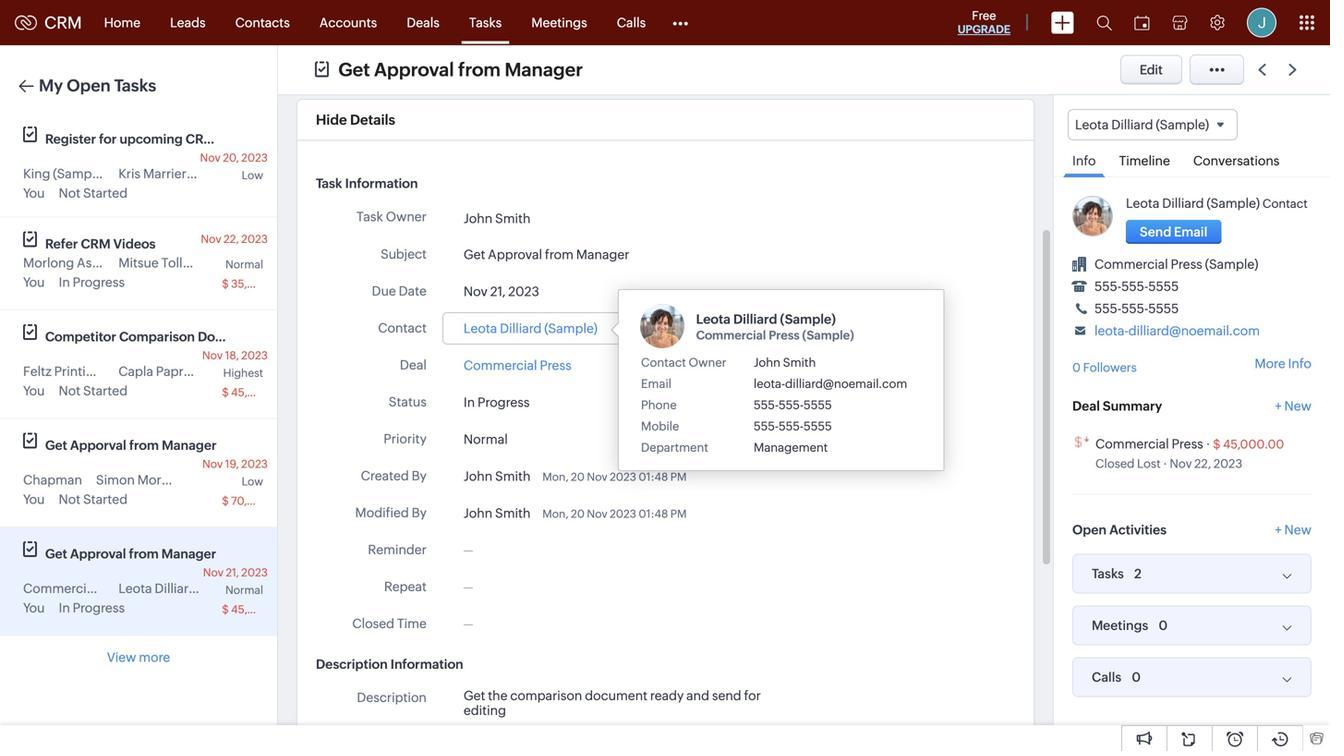 Task type: locate. For each thing, give the bounding box(es) containing it.
deals
[[407, 15, 440, 30]]

Leota Dilliard (Sample) field
[[1068, 109, 1238, 141]]

mon,
[[543, 471, 569, 483], [543, 507, 569, 520]]

nov
[[200, 151, 221, 164], [201, 233, 221, 245], [464, 284, 488, 299], [202, 349, 223, 362], [1170, 457, 1192, 471], [202, 458, 223, 470], [587, 471, 608, 483], [587, 507, 608, 520], [203, 566, 224, 579]]

0 vertical spatial description
[[316, 657, 388, 671]]

open activities
[[1072, 523, 1167, 537]]

next record image
[[1289, 64, 1301, 76]]

contact down conversations
[[1263, 197, 1308, 211]]

simon morasca (sample)
[[96, 473, 245, 487]]

tasks right deals
[[469, 15, 502, 30]]

5 you from the top
[[23, 600, 45, 615]]

by right the created
[[412, 468, 427, 483]]

normal for leota dilliard (sample)
[[225, 584, 263, 596]]

get up chapman
[[45, 438, 67, 453]]

tollner
[[161, 255, 202, 270]]

1 + new from the top
[[1275, 399, 1312, 414]]

0 vertical spatial not
[[59, 186, 80, 200]]

1 vertical spatial meetings
[[1092, 618, 1149, 633]]

1 vertical spatial by
[[412, 505, 427, 520]]

1 vertical spatial 21,
[[226, 566, 239, 579]]

my open tasks
[[39, 76, 156, 95]]

1 vertical spatial pm
[[670, 507, 687, 520]]

1 mon, from the top
[[543, 471, 569, 483]]

$ 35,000.00
[[222, 278, 287, 290]]

owner
[[386, 209, 427, 224], [689, 355, 727, 369]]

info inside info link
[[1072, 154, 1096, 168]]

information down 'time'
[[391, 657, 463, 671]]

kris marrier (sample)
[[118, 166, 242, 181]]

1 horizontal spatial leota dilliard (sample) link
[[696, 312, 836, 326]]

commercial press up view
[[23, 581, 131, 596]]

1 horizontal spatial leota dilliard (sample)
[[464, 321, 598, 336]]

Other Modules field
[[661, 8, 700, 37]]

0 vertical spatial commercial press
[[464, 358, 572, 373]]

0 vertical spatial dilliard@noemail.com
[[1129, 323, 1260, 338]]

·
[[1206, 437, 1211, 451], [1163, 457, 1167, 471]]

1 vertical spatial approval
[[488, 247, 542, 262]]

$ for capla paprocki (sample)
[[222, 386, 229, 399]]

0 horizontal spatial leota-
[[754, 377, 785, 391]]

open
[[67, 76, 111, 95], [1072, 523, 1107, 537]]

commercial press link down nov 21, 2023
[[464, 355, 572, 375]]

leota dilliard (sample) down nov 21, 2023
[[464, 321, 598, 336]]

morlong associates
[[23, 255, 141, 270]]

1 vertical spatial started
[[83, 383, 128, 398]]

0 horizontal spatial 22,
[[224, 233, 239, 245]]

(sample) inside field
[[1156, 117, 1209, 132]]

0 vertical spatial new
[[1285, 399, 1312, 414]]

21, right the date
[[490, 284, 506, 299]]

0 horizontal spatial dilliard@noemail.com
[[785, 377, 907, 391]]

started for (sample)
[[83, 186, 128, 200]]

john right modified by
[[464, 506, 493, 520]]

not started down simon
[[59, 492, 128, 507]]

0 vertical spatial approval
[[374, 59, 454, 80]]

get inside get the comparison document ready and send for editing
[[464, 688, 485, 703]]

0 horizontal spatial info
[[1072, 154, 1096, 168]]

0 vertical spatial owner
[[386, 209, 427, 224]]

mon, for modified by
[[543, 507, 569, 520]]

subject
[[381, 246, 427, 261]]

1 vertical spatial task
[[357, 209, 383, 224]]

low for simon morasca (sample)
[[242, 475, 263, 488]]

1 horizontal spatial approval
[[374, 59, 454, 80]]

leota-dilliard@noemail.com down commercial press (sample) link on the right of page
[[1095, 323, 1260, 338]]

crm up 'kris marrier (sample)'
[[186, 132, 215, 146]]

1 started from the top
[[83, 186, 128, 200]]

0 vertical spatial information
[[345, 176, 418, 191]]

view more
[[107, 650, 170, 665]]

dilliard@noemail.com up management
[[785, 377, 907, 391]]

nov inside commercial press · $ 45,000.00 closed lost · nov 22, 2023
[[1170, 457, 1192, 471]]

21, down $ 70,000.00
[[226, 566, 239, 579]]

in progress up view
[[59, 600, 125, 615]]

get
[[338, 59, 370, 80], [464, 247, 485, 262], [45, 438, 67, 453], [45, 546, 67, 561], [464, 688, 485, 703]]

0 horizontal spatial commercial press link
[[464, 355, 572, 375]]

dilliard@noemail.com
[[1129, 323, 1260, 338], [785, 377, 907, 391]]

1 vertical spatial 22,
[[1195, 457, 1211, 471]]

1 vertical spatial dilliard@noemail.com
[[785, 377, 907, 391]]

2023 inside register for upcoming crm webinars nov 20, 2023
[[241, 151, 268, 164]]

date
[[399, 283, 427, 298]]

1 vertical spatial 0
[[1159, 618, 1168, 633]]

details
[[350, 112, 395, 128]]

nov inside competitor comparison document nov 18, 2023
[[202, 349, 223, 362]]

description
[[316, 657, 388, 671], [357, 690, 427, 705]]

45,000.00 inside commercial press · $ 45,000.00 closed lost · nov 22, 2023
[[1223, 438, 1284, 451]]

open left activities
[[1072, 523, 1107, 537]]

1 horizontal spatial leota-dilliard@noemail.com
[[1095, 323, 1260, 338]]

timeline
[[1119, 154, 1170, 168]]

0 vertical spatial for
[[99, 132, 117, 146]]

None button
[[1126, 220, 1222, 244]]

+ new link
[[1275, 399, 1312, 423]]

edit
[[1140, 62, 1163, 77]]

2023 inside competitor comparison document nov 18, 2023
[[241, 349, 268, 362]]

0 vertical spatial 22,
[[224, 233, 239, 245]]

conversations
[[1193, 154, 1280, 168]]

2 vertical spatial normal
[[225, 584, 263, 596]]

0 vertical spatial leota-dilliard@noemail.com
[[1095, 323, 1260, 338]]

leota inside leota dilliard (sample) commercial press (sample)
[[696, 312, 731, 326]]

get for 19,
[[45, 438, 67, 453]]

0 vertical spatial low
[[242, 169, 263, 182]]

1 horizontal spatial deal
[[1072, 399, 1100, 414]]

22, up mitsue tollner (sample)
[[224, 233, 239, 245]]

get approval from manager up nov 21, 2023
[[464, 247, 630, 262]]

open right the my
[[67, 76, 111, 95]]

meetings left calls link
[[531, 15, 587, 30]]

2 vertical spatial approval
[[70, 546, 126, 561]]

get inside get approval from manager nov 21, 2023
[[45, 546, 67, 561]]

get inside get apporval from manager nov 19, 2023
[[45, 438, 67, 453]]

$
[[222, 278, 229, 290], [222, 386, 229, 399], [1213, 438, 1221, 451], [222, 495, 229, 507], [222, 603, 229, 616]]

not down the king (sample)
[[59, 186, 80, 200]]

in
[[59, 275, 70, 290], [464, 395, 475, 410], [59, 600, 70, 615]]

information up task owner
[[345, 176, 418, 191]]

1 vertical spatial not started
[[59, 383, 128, 398]]

not down printing
[[59, 383, 80, 398]]

contacts link
[[220, 0, 305, 45]]

commercial press link up lost on the right bottom
[[1096, 437, 1203, 451]]

0 vertical spatial in progress
[[59, 275, 125, 290]]

low down webinars
[[242, 169, 263, 182]]

0 horizontal spatial meetings
[[531, 15, 587, 30]]

1 not started from the top
[[59, 186, 128, 200]]

leota inside field
[[1075, 117, 1109, 132]]

description for description information
[[316, 657, 388, 671]]

not for (sample)
[[59, 186, 80, 200]]

printing
[[54, 364, 102, 379]]

0 horizontal spatial contact
[[378, 320, 427, 335]]

1 vertical spatial leota-
[[754, 377, 785, 391]]

2 vertical spatial not started
[[59, 492, 128, 507]]

1 mon, 20 nov 2023 01:48 pm from the top
[[543, 471, 687, 483]]

2
[[1134, 566, 1142, 581]]

1 vertical spatial deal
[[1072, 399, 1100, 414]]

1 new from the top
[[1285, 399, 1312, 414]]

1 vertical spatial in
[[464, 395, 475, 410]]

1 horizontal spatial info
[[1288, 356, 1312, 371]]

information
[[345, 176, 418, 191], [391, 657, 463, 671]]

01:48 for created by
[[639, 471, 668, 483]]

0 vertical spatial progress
[[73, 275, 125, 290]]

0 vertical spatial not started
[[59, 186, 128, 200]]

1 vertical spatial new
[[1285, 523, 1312, 537]]

logo image
[[15, 15, 37, 30]]

21,
[[490, 284, 506, 299], [226, 566, 239, 579]]

0 vertical spatial mon,
[[543, 471, 569, 483]]

search element
[[1085, 0, 1123, 45]]

from
[[458, 59, 501, 80], [545, 247, 574, 262], [129, 438, 159, 453], [129, 546, 159, 561]]

create menu image
[[1051, 12, 1074, 34]]

0 vertical spatial +
[[1275, 399, 1282, 414]]

0 horizontal spatial approval
[[70, 546, 126, 561]]

0 vertical spatial by
[[412, 468, 427, 483]]

low
[[242, 169, 263, 182], [242, 475, 263, 488]]

+ new
[[1275, 399, 1312, 414], [1275, 523, 1312, 537]]

not started down the king (sample)
[[59, 186, 128, 200]]

1 vertical spatial contact
[[378, 320, 427, 335]]

description for description
[[357, 690, 427, 705]]

1 vertical spatial commercial press link
[[1096, 437, 1203, 451]]

deal for deal
[[400, 357, 427, 372]]

1 horizontal spatial open
[[1072, 523, 1107, 537]]

1 vertical spatial tasks
[[114, 76, 156, 95]]

info left timeline
[[1072, 154, 1096, 168]]

low up $ 70,000.00
[[242, 475, 263, 488]]

dilliard@noemail.com down commercial press (sample) link on the right of page
[[1129, 323, 1260, 338]]

0 vertical spatial in
[[59, 275, 70, 290]]

you for commercial press
[[23, 600, 45, 615]]

1 vertical spatial mon,
[[543, 507, 569, 520]]

2 vertical spatial started
[[83, 492, 128, 507]]

department
[[641, 440, 708, 454]]

for right register
[[99, 132, 117, 146]]

commercial inside commercial press · $ 45,000.00 closed lost · nov 22, 2023
[[1096, 437, 1169, 451]]

calendar image
[[1134, 15, 1150, 30]]

leota dilliard (sample) inside field
[[1075, 117, 1209, 132]]

leota dilliard (sample) up timeline link
[[1075, 117, 1209, 132]]

contact down due date at the left top of the page
[[378, 320, 427, 335]]

leota down nov 21, 2023
[[464, 321, 497, 336]]

calls
[[617, 15, 646, 30], [1092, 670, 1122, 685]]

0 horizontal spatial for
[[99, 132, 117, 146]]

reminder
[[368, 542, 427, 557]]

2 vertical spatial progress
[[73, 600, 125, 615]]

tasks up upcoming
[[114, 76, 156, 95]]

tasks left 2 on the bottom right
[[1092, 566, 1124, 581]]

description down closed time
[[316, 657, 388, 671]]

commercial press (sample)
[[1095, 257, 1259, 272]]

approval down simon
[[70, 546, 126, 561]]

2 not started from the top
[[59, 383, 128, 398]]

ready
[[650, 688, 684, 703]]

get approval from manager
[[338, 59, 583, 80], [464, 247, 630, 262]]

0 horizontal spatial open
[[67, 76, 111, 95]]

comparison
[[119, 329, 195, 344]]

$ for simon morasca (sample)
[[222, 495, 229, 507]]

view
[[107, 650, 136, 665]]

manager inside get approval from manager nov 21, 2023
[[161, 546, 216, 561]]

leota- down leota dilliard (sample) commercial press (sample)
[[754, 377, 785, 391]]

get left the
[[464, 688, 485, 703]]

crm up associates
[[81, 236, 110, 251]]

0 vertical spatial contact
[[1263, 197, 1308, 211]]

01:48 for modified by
[[639, 507, 668, 520]]

in progress
[[59, 275, 125, 290], [464, 395, 530, 410], [59, 600, 125, 615]]

info right more
[[1288, 356, 1312, 371]]

meetings down 2 on the bottom right
[[1092, 618, 1149, 633]]

previous record image
[[1258, 64, 1266, 76]]

2 mon, 20 nov 2023 01:48 pm from the top
[[543, 507, 687, 520]]

approval down deals
[[374, 59, 454, 80]]

1 low from the top
[[242, 169, 263, 182]]

1 $ 45,000.00 from the top
[[222, 386, 288, 399]]

1 vertical spatial 45,000.00
[[1223, 438, 1284, 451]]

in progress right status
[[464, 395, 530, 410]]

2023
[[241, 151, 268, 164], [241, 233, 268, 245], [508, 284, 539, 299], [241, 349, 268, 362], [1214, 457, 1243, 471], [241, 458, 268, 470], [610, 471, 636, 483], [610, 507, 636, 520], [241, 566, 268, 579]]

leota dilliard (sample) link
[[1126, 196, 1260, 211], [696, 312, 836, 326], [464, 319, 598, 338]]

deal summary
[[1072, 399, 1162, 414]]

get approval from manager down tasks link
[[338, 59, 583, 80]]

king (sample)
[[23, 166, 106, 181]]

1 vertical spatial leota-dilliard@noemail.com
[[754, 377, 907, 391]]

closed inside commercial press · $ 45,000.00 closed lost · nov 22, 2023
[[1096, 457, 1135, 471]]

manager inside get apporval from manager nov 19, 2023
[[162, 438, 217, 453]]

get for 21,
[[45, 546, 67, 561]]

task down hide
[[316, 176, 342, 191]]

2 low from the top
[[242, 475, 263, 488]]

22, inside commercial press · $ 45,000.00 closed lost · nov 22, 2023
[[1195, 457, 1211, 471]]

nov inside get approval from manager nov 21, 2023
[[203, 566, 224, 579]]

1 you from the top
[[23, 186, 45, 200]]

dilliard inside field
[[1111, 117, 1153, 132]]

closed left lost on the right bottom
[[1096, 457, 1135, 471]]

45,000.00 for leota dilliard (sample)
[[231, 603, 288, 616]]

for right the send
[[744, 688, 761, 703]]

leota-dilliard@noemail.com up management
[[754, 377, 907, 391]]

4 you from the top
[[23, 492, 45, 507]]

associates
[[77, 255, 141, 270]]

crm right logo
[[44, 13, 82, 32]]

created by
[[361, 468, 427, 483]]

normal for mitsue tollner (sample)
[[225, 258, 263, 271]]

1 vertical spatial info
[[1288, 356, 1312, 371]]

0 vertical spatial 45,000.00
[[231, 386, 288, 399]]

by for created by
[[412, 468, 427, 483]]

2 01:48 from the top
[[639, 507, 668, 520]]

0 horizontal spatial deal
[[400, 357, 427, 372]]

$ for mitsue tollner (sample)
[[222, 278, 229, 290]]

conversations link
[[1184, 141, 1289, 177]]

0 vertical spatial task
[[316, 176, 342, 191]]

2 vertical spatial in
[[59, 600, 70, 615]]

upgrade
[[958, 23, 1011, 36]]

0 horizontal spatial calls
[[617, 15, 646, 30]]

normal down $ 70,000.00
[[225, 584, 263, 596]]

hide details
[[316, 112, 395, 128]]

22, right lost on the right bottom
[[1195, 457, 1211, 471]]

deal
[[400, 357, 427, 372], [1072, 399, 1100, 414]]

owner up subject
[[386, 209, 427, 224]]

summary
[[1103, 399, 1162, 414]]

get down chapman
[[45, 546, 67, 561]]

timeline link
[[1110, 141, 1180, 177]]

contact for contact
[[378, 320, 427, 335]]

commercial
[[1095, 257, 1168, 272], [696, 328, 766, 342], [464, 358, 537, 373], [1096, 437, 1169, 451], [23, 581, 97, 596]]

2 by from the top
[[412, 505, 427, 520]]

free
[[972, 9, 996, 23]]

leota- up 'followers'
[[1095, 323, 1129, 338]]

normal right priority on the bottom left of page
[[464, 432, 508, 446]]

home
[[104, 15, 141, 30]]

dilliard inside leota dilliard (sample) commercial press (sample)
[[733, 312, 777, 326]]

approval up nov 21, 2023
[[488, 247, 542, 262]]

not started down the feltz printing service
[[59, 383, 128, 398]]

1 vertical spatial $ 45,000.00
[[222, 603, 288, 616]]

contact up email
[[641, 355, 686, 369]]

1 vertical spatial for
[[744, 688, 761, 703]]

deal for deal summary
[[1072, 399, 1100, 414]]

1 01:48 from the top
[[639, 471, 668, 483]]

profile image
[[1247, 8, 1277, 37]]

nov inside get apporval from manager nov 19, 2023
[[202, 458, 223, 470]]

commercial press down nov 21, 2023
[[464, 358, 572, 373]]

2 20 from the top
[[571, 507, 585, 520]]

2 mon, from the top
[[543, 507, 569, 520]]

started down simon
[[83, 492, 128, 507]]

get approval from manager nov 21, 2023
[[45, 546, 268, 579]]

leota
[[1075, 117, 1109, 132], [1126, 196, 1160, 211], [696, 312, 731, 326], [464, 321, 497, 336], [118, 581, 152, 596]]

0 vertical spatial pm
[[670, 471, 687, 483]]

2 you from the top
[[23, 275, 45, 290]]

0 horizontal spatial commercial press
[[23, 581, 131, 596]]

2 pm from the top
[[670, 507, 687, 520]]

1 horizontal spatial tasks
[[469, 15, 502, 30]]

1 horizontal spatial commercial press link
[[1096, 437, 1203, 451]]

crm link
[[15, 13, 82, 32]]

lost
[[1137, 457, 1161, 471]]

2 started from the top
[[83, 383, 128, 398]]

not started for printing
[[59, 383, 128, 398]]

1 vertical spatial + new
[[1275, 523, 1312, 537]]

3 you from the top
[[23, 383, 45, 398]]

contact
[[1263, 197, 1308, 211], [378, 320, 427, 335], [641, 355, 686, 369]]

closed left 'time'
[[352, 616, 394, 631]]

1 vertical spatial crm
[[186, 132, 215, 146]]

leota up info link
[[1075, 117, 1109, 132]]

task down task information
[[357, 209, 383, 224]]

in progress down morlong associates
[[59, 275, 125, 290]]

started down the feltz printing service
[[83, 383, 128, 398]]

1 vertical spatial +
[[1275, 523, 1282, 537]]

normal up the '$ 35,000.00'
[[225, 258, 263, 271]]

0 horizontal spatial closed
[[352, 616, 394, 631]]

0 vertical spatial leota-
[[1095, 323, 1129, 338]]

2 horizontal spatial 0
[[1159, 618, 1168, 633]]

not down chapman
[[59, 492, 80, 507]]

70,000.00
[[231, 495, 287, 507]]

1 not from the top
[[59, 186, 80, 200]]

leota up contact owner
[[696, 312, 731, 326]]

contact inside leota dilliard (sample) contact
[[1263, 197, 1308, 211]]

you for king (sample)
[[23, 186, 45, 200]]

1 horizontal spatial task
[[357, 209, 383, 224]]

2 not from the top
[[59, 383, 80, 398]]

chapman
[[23, 473, 82, 487]]

register for upcoming crm webinars nov 20, 2023
[[45, 132, 276, 164]]

1 pm from the top
[[670, 471, 687, 483]]

1 horizontal spatial dilliard@noemail.com
[[1129, 323, 1260, 338]]

deal down 0 followers
[[1072, 399, 1100, 414]]

more info link
[[1255, 356, 1312, 371]]

by right the modified
[[412, 505, 427, 520]]

phone
[[641, 398, 677, 412]]

description down description information
[[357, 690, 427, 705]]

press inside commercial press · $ 45,000.00 closed lost · nov 22, 2023
[[1172, 437, 1203, 451]]

started
[[83, 186, 128, 200], [83, 383, 128, 398], [83, 492, 128, 507]]

(sample)
[[1156, 117, 1209, 132], [53, 166, 106, 181], [189, 166, 242, 181], [1207, 196, 1260, 211], [205, 255, 258, 270], [1205, 257, 1259, 272], [780, 312, 836, 326], [544, 321, 598, 336], [802, 328, 854, 342], [211, 364, 264, 379], [191, 473, 245, 487], [199, 581, 252, 596]]

deal up status
[[400, 357, 427, 372]]

1 by from the top
[[412, 468, 427, 483]]

from inside get apporval from manager nov 19, 2023
[[129, 438, 159, 453]]

started down kris
[[83, 186, 128, 200]]

1 horizontal spatial leota-
[[1095, 323, 1129, 338]]

1 vertical spatial calls
[[1092, 670, 1122, 685]]

1 + from the top
[[1275, 399, 1282, 414]]

low for kris marrier (sample)
[[242, 169, 263, 182]]

progress for mitsue tollner (sample)
[[73, 275, 125, 290]]

2 $ 45,000.00 from the top
[[222, 603, 288, 616]]

you for feltz printing service
[[23, 383, 45, 398]]

1 20 from the top
[[571, 471, 585, 483]]

22,
[[224, 233, 239, 245], [1195, 457, 1211, 471]]

leota dilliard (sample) down get approval from manager nov 21, 2023
[[118, 581, 252, 596]]

search image
[[1097, 15, 1112, 30]]

not started
[[59, 186, 128, 200], [59, 383, 128, 398], [59, 492, 128, 507]]

mon, 20 nov 2023 01:48 pm for created by
[[543, 471, 687, 483]]

pm for created by
[[670, 471, 687, 483]]

1 vertical spatial information
[[391, 657, 463, 671]]

1 horizontal spatial 0
[[1132, 670, 1141, 685]]

1 vertical spatial low
[[242, 475, 263, 488]]

owner down leota dilliard (sample) commercial press (sample)
[[689, 355, 727, 369]]

manager
[[505, 59, 583, 80], [576, 247, 630, 262], [162, 438, 217, 453], [161, 546, 216, 561]]

0 vertical spatial normal
[[225, 258, 263, 271]]



Task type: describe. For each thing, give the bounding box(es) containing it.
not for printing
[[59, 383, 80, 398]]

$ for leota dilliard (sample)
[[222, 603, 229, 616]]

paprocki
[[156, 364, 208, 379]]

leota-dilliard@noemail.com link
[[1095, 323, 1260, 338]]

get up nov 21, 2023
[[464, 247, 485, 262]]

commercial inside leota dilliard (sample) commercial press (sample)
[[696, 328, 766, 342]]

1 horizontal spatial commercial press
[[464, 358, 572, 373]]

0 horizontal spatial leota dilliard (sample) link
[[464, 319, 598, 338]]

commercial press (sample) link
[[1095, 257, 1259, 272]]

calls link
[[602, 0, 661, 45]]

2023 inside commercial press · $ 45,000.00 closed lost · nov 22, 2023
[[1214, 457, 1243, 471]]

highest
[[223, 367, 263, 379]]

hide details link
[[316, 112, 395, 128]]

contacts
[[235, 15, 290, 30]]

created
[[361, 468, 409, 483]]

the
[[488, 688, 508, 703]]

email
[[641, 377, 672, 391]]

task for task information
[[316, 176, 342, 191]]

meetings link
[[517, 0, 602, 45]]

due
[[372, 283, 396, 298]]

owner for task owner
[[386, 209, 427, 224]]

modified by
[[355, 505, 427, 520]]

0 vertical spatial get approval from manager
[[338, 59, 583, 80]]

refer crm videos
[[45, 236, 156, 251]]

1 vertical spatial normal
[[464, 432, 508, 446]]

3 not started from the top
[[59, 492, 128, 507]]

0 vertical spatial tasks
[[469, 15, 502, 30]]

pm for modified by
[[670, 507, 687, 520]]

leota dilliard (sample) link for leota dilliard (sample) commercial press (sample)
[[696, 312, 836, 326]]

0 vertical spatial commercial press link
[[464, 355, 572, 375]]

document
[[198, 329, 263, 344]]

morlong
[[23, 255, 74, 270]]

by for modified by
[[412, 505, 427, 520]]

contact for contact owner
[[641, 355, 686, 369]]

webinars
[[218, 132, 276, 146]]

owner for contact owner
[[689, 355, 727, 369]]

my
[[39, 76, 63, 95]]

commercial press · $ 45,000.00 closed lost · nov 22, 2023
[[1096, 437, 1284, 471]]

hide
[[316, 112, 347, 128]]

leota down timeline
[[1126, 196, 1160, 211]]

$ inside commercial press · $ 45,000.00 closed lost · nov 22, 2023
[[1213, 438, 1221, 451]]

get for and
[[464, 688, 485, 703]]

mon, 20 nov 2023 01:48 pm for modified by
[[543, 507, 687, 520]]

and
[[686, 688, 709, 703]]

approval inside get approval from manager nov 21, 2023
[[70, 546, 126, 561]]

accounts link
[[305, 0, 392, 45]]

from inside get approval from manager nov 21, 2023
[[129, 546, 159, 561]]

you for morlong associates
[[23, 275, 45, 290]]

in progress for leota dilliard (sample)
[[59, 600, 125, 615]]

2 horizontal spatial tasks
[[1092, 566, 1124, 581]]

get down accounts link
[[338, 59, 370, 80]]

videos
[[113, 236, 156, 251]]

0 for meetings
[[1159, 618, 1168, 633]]

mobile
[[641, 419, 679, 433]]

progress for leota dilliard (sample)
[[73, 600, 125, 615]]

get apporval from manager nov 19, 2023
[[45, 438, 268, 470]]

status
[[389, 394, 427, 409]]

deals link
[[392, 0, 454, 45]]

you for chapman
[[23, 492, 45, 507]]

create menu element
[[1040, 0, 1085, 45]]

1 vertical spatial open
[[1072, 523, 1107, 537]]

1 horizontal spatial 21,
[[490, 284, 506, 299]]

john right "created by"
[[464, 469, 493, 483]]

1 vertical spatial get approval from manager
[[464, 247, 630, 262]]

mitsue tollner (sample)
[[118, 255, 258, 270]]

nov inside register for upcoming crm webinars nov 20, 2023
[[200, 151, 221, 164]]

leota dilliard (sample) link for leota dilliard (sample) contact
[[1126, 196, 1260, 211]]

0 for calls
[[1132, 670, 1141, 685]]

1 vertical spatial leota dilliard (sample)
[[464, 321, 598, 336]]

2 new from the top
[[1285, 523, 1312, 537]]

2 vertical spatial crm
[[81, 236, 110, 251]]

free upgrade
[[958, 9, 1011, 36]]

leota dilliard (sample) commercial press (sample)
[[696, 312, 854, 342]]

closed time
[[352, 616, 427, 631]]

20,
[[223, 151, 239, 164]]

followers
[[1083, 361, 1137, 375]]

task for task owner
[[357, 209, 383, 224]]

refer
[[45, 236, 78, 251]]

accounts
[[319, 15, 377, 30]]

information for task information
[[345, 176, 418, 191]]

management
[[754, 440, 828, 454]]

$ 45,000.00 for leota dilliard (sample)
[[222, 603, 288, 616]]

leads
[[170, 15, 206, 30]]

$ 70,000.00
[[222, 495, 287, 507]]

morasca
[[137, 473, 189, 487]]

0 vertical spatial crm
[[44, 13, 82, 32]]

0 horizontal spatial tasks
[[114, 76, 156, 95]]

2 + from the top
[[1275, 523, 1282, 537]]

press inside leota dilliard (sample) commercial press (sample)
[[769, 328, 800, 342]]

information for description information
[[391, 657, 463, 671]]

20 for modified by
[[571, 507, 585, 520]]

21, inside get approval from manager nov 21, 2023
[[226, 566, 239, 579]]

time
[[397, 616, 427, 631]]

in progress for mitsue tollner (sample)
[[59, 275, 125, 290]]

2023 inside get approval from manager nov 21, 2023
[[241, 566, 268, 579]]

1 vertical spatial closed
[[352, 616, 394, 631]]

more
[[1255, 356, 1286, 371]]

info link
[[1063, 141, 1105, 178]]

mitsue
[[118, 255, 159, 270]]

3 not from the top
[[59, 492, 80, 507]]

in for leota dilliard (sample)
[[59, 600, 70, 615]]

task information
[[316, 176, 418, 191]]

john up nov 21, 2023
[[464, 211, 493, 226]]

0 horizontal spatial leota-dilliard@noemail.com
[[754, 377, 907, 391]]

0 horizontal spatial 0
[[1072, 361, 1081, 375]]

nov 21, 2023
[[464, 284, 539, 299]]

started for printing
[[83, 383, 128, 398]]

1 vertical spatial progress
[[478, 395, 530, 410]]

35,000.00
[[231, 278, 287, 290]]

home link
[[89, 0, 155, 45]]

18,
[[225, 349, 239, 362]]

activities
[[1110, 523, 1167, 537]]

for inside register for upcoming crm webinars nov 20, 2023
[[99, 132, 117, 146]]

register
[[45, 132, 96, 146]]

2023 inside get apporval from manager nov 19, 2023
[[241, 458, 268, 470]]

feltz
[[23, 364, 52, 379]]

in for mitsue tollner (sample)
[[59, 275, 70, 290]]

leota down get approval from manager nov 21, 2023
[[118, 581, 152, 596]]

tasks link
[[454, 0, 517, 45]]

2 + new from the top
[[1275, 523, 1312, 537]]

competitor
[[45, 329, 116, 344]]

comparison
[[510, 688, 582, 703]]

2 horizontal spatial approval
[[488, 247, 542, 262]]

0 vertical spatial calls
[[617, 15, 646, 30]]

king
[[23, 166, 50, 181]]

more
[[139, 650, 170, 665]]

3 started from the top
[[83, 492, 128, 507]]

priority
[[384, 431, 427, 446]]

apporval
[[70, 438, 126, 453]]

for inside get the comparison document ready and send for editing
[[744, 688, 761, 703]]

leads link
[[155, 0, 220, 45]]

profile element
[[1236, 0, 1288, 45]]

john down leota dilliard (sample) commercial press (sample)
[[754, 355, 781, 369]]

marrier
[[143, 166, 186, 181]]

competitor comparison document nov 18, 2023
[[45, 329, 268, 362]]

0 horizontal spatial leota dilliard (sample)
[[118, 581, 252, 596]]

0 followers
[[1072, 361, 1137, 375]]

capla
[[118, 364, 153, 379]]

crm inside register for upcoming crm webinars nov 20, 2023
[[186, 132, 215, 146]]

19,
[[225, 458, 239, 470]]

feltz printing service
[[23, 364, 149, 379]]

not started for (sample)
[[59, 186, 128, 200]]

45,000.00 for capla paprocki (sample)
[[231, 386, 288, 399]]

leota dilliard (sample) contact
[[1126, 196, 1308, 211]]

editing
[[464, 703, 506, 718]]

0 vertical spatial ·
[[1206, 437, 1211, 451]]

1 vertical spatial in progress
[[464, 395, 530, 410]]

document
[[585, 688, 648, 703]]

$ 45,000.00 for capla paprocki (sample)
[[222, 386, 288, 399]]

0 horizontal spatial ·
[[1163, 457, 1167, 471]]

20 for created by
[[571, 471, 585, 483]]

mon, for created by
[[543, 471, 569, 483]]



Task type: vqa. For each thing, say whether or not it's contained in the screenshot.
10:30 AM
no



